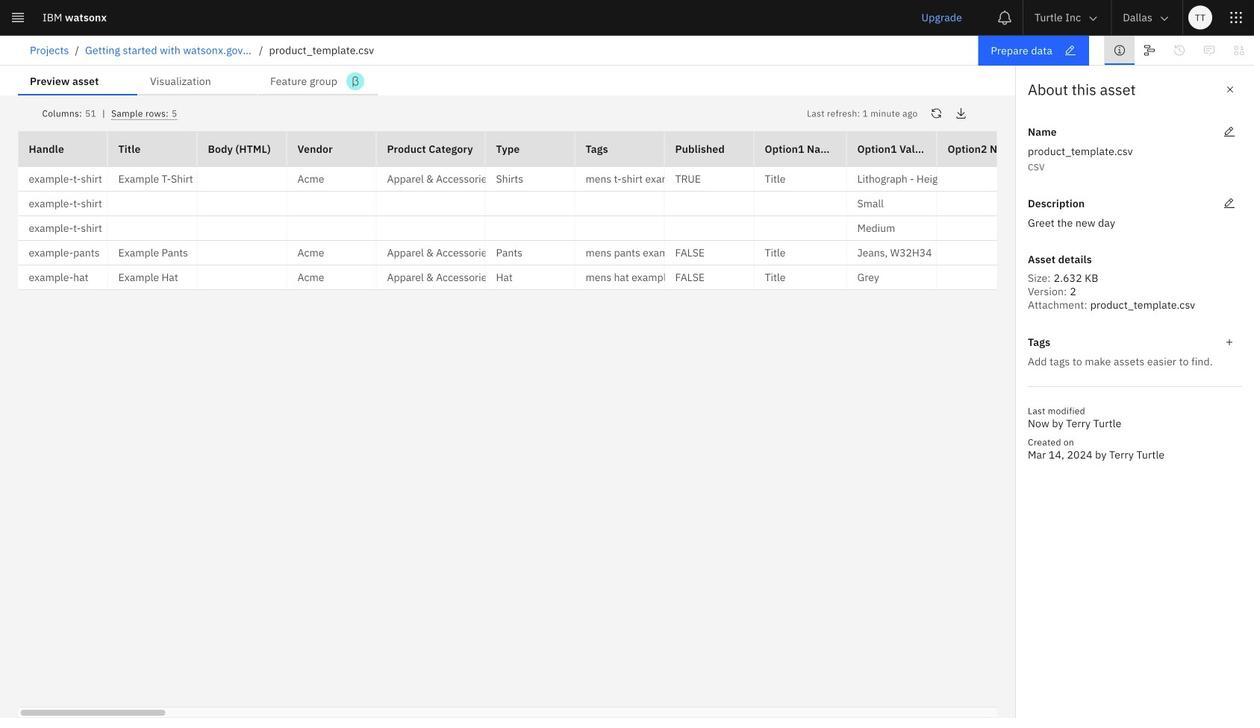Task type: vqa. For each thing, say whether or not it's contained in the screenshot.
arrow icon
yes



Task type: locate. For each thing, give the bounding box(es) containing it.
about this asset element
[[1015, 66, 1254, 719]]

2 row row from the top
[[18, 192, 1254, 216]]

add image
[[1223, 337, 1235, 349]]

close image
[[1224, 84, 1236, 96]]

5 row row from the top
[[18, 266, 1254, 290]]

arrow image
[[1087, 13, 1099, 25]]

4 row row from the top
[[18, 241, 1254, 266]]

row
[[18, 131, 1254, 167]]

search results grid
[[18, 131, 1254, 290]]

row row
[[18, 167, 1254, 192], [18, 192, 1254, 216], [18, 216, 1254, 241], [18, 241, 1254, 266], [18, 266, 1254, 290]]

row group
[[18, 167, 1254, 290]]

3 row row from the top
[[18, 216, 1254, 241]]

arrow image
[[1159, 13, 1170, 25]]

data image
[[1233, 44, 1245, 56]]

notifications image
[[997, 10, 1012, 25]]

tab list
[[18, 66, 378, 96]]

action bar element
[[0, 36, 1254, 66]]



Task type: describe. For each thing, give the bounding box(es) containing it.
edit image
[[1223, 126, 1235, 138]]

1 row row from the top
[[18, 167, 1254, 192]]

edit image
[[1223, 198, 1235, 210]]

download image
[[955, 107, 967, 119]]

turtle inc image
[[1086, 44, 1098, 56]]

global navigation element
[[0, 0, 1254, 719]]



